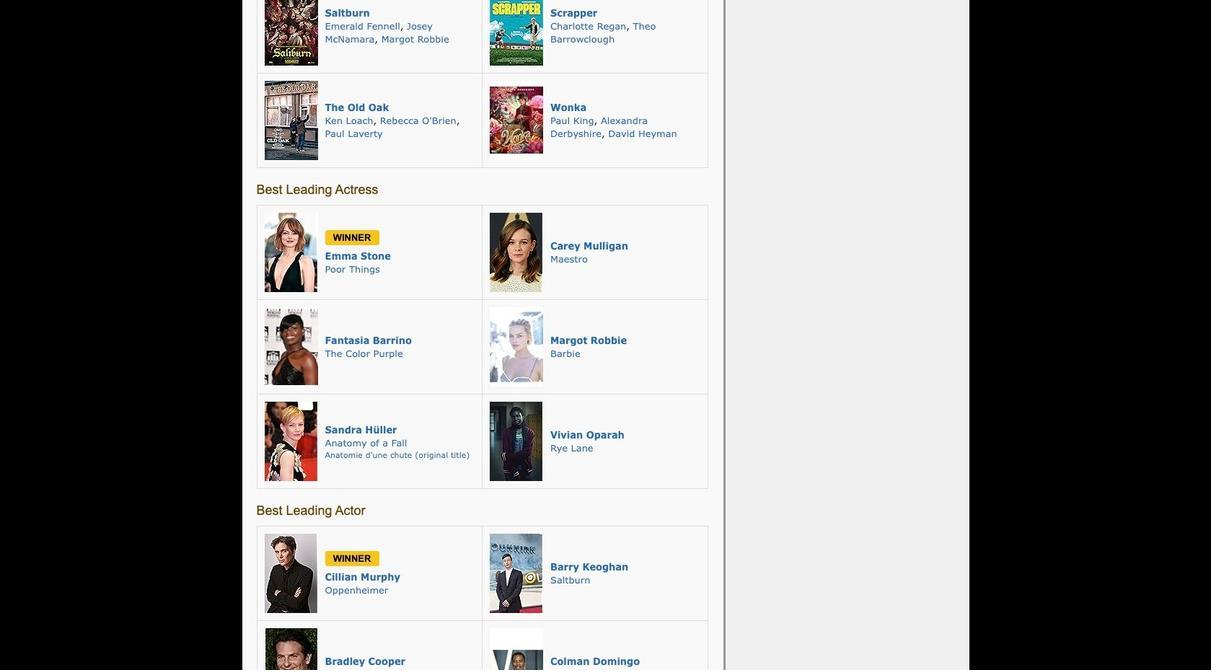 Task type: locate. For each thing, give the bounding box(es) containing it.
bradley cooper image
[[264, 629, 318, 670]]

vivian oparah image
[[490, 402, 543, 482]]

fantasia barrino image
[[264, 308, 318, 387]]

sandra hüller image
[[264, 402, 318, 482]]

saltburn image
[[264, 0, 318, 66]]

wonka image
[[490, 81, 543, 161]]

emma stone image
[[264, 213, 318, 293]]

barry keoghan image
[[490, 534, 543, 614]]

carey mulligan image
[[490, 213, 543, 293]]

cillian murphy image
[[264, 534, 318, 614]]



Task type: vqa. For each thing, say whether or not it's contained in the screenshot.
All
no



Task type: describe. For each thing, give the bounding box(es) containing it.
margot robbie image
[[490, 308, 543, 387]]

the old oak image
[[264, 81, 318, 161]]

scrapper image
[[490, 0, 543, 66]]

colman domingo image
[[490, 629, 543, 670]]



